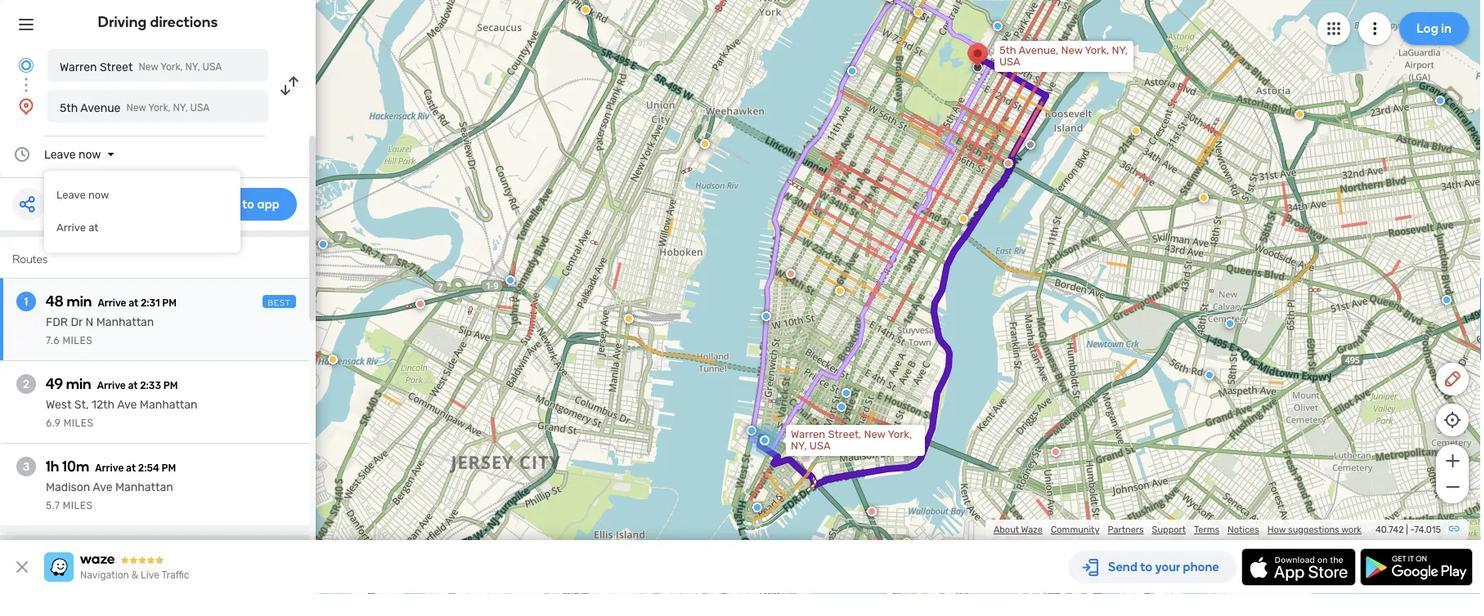 Task type: describe. For each thing, give the bounding box(es) containing it.
pm for 49 min
[[163, 380, 178, 392]]

street,
[[828, 429, 862, 441]]

manhattan inside west st, 12th ave manhattan 6.9 miles
[[140, 398, 198, 412]]

manhattan inside 'madison ave manhattan 5.7 miles'
[[115, 481, 173, 495]]

clock image
[[12, 145, 32, 164]]

1
[[24, 295, 28, 309]]

st,
[[74, 398, 89, 412]]

terms link
[[1194, 525, 1220, 536]]

0 horizontal spatial road closed image
[[885, 0, 895, 2]]

miles inside the fdr dr n manhattan 7.6 miles
[[63, 335, 93, 347]]

usa for street
[[203, 61, 222, 73]]

pm for 48 min
[[162, 298, 177, 309]]

new for street
[[139, 61, 158, 73]]

notices link
[[1228, 525, 1260, 536]]

at inside option
[[88, 222, 98, 234]]

arrive at option
[[44, 212, 241, 245]]

now inside option
[[88, 189, 109, 202]]

best
[[268, 298, 291, 308]]

about waze community partners support terms notices how suggestions work
[[994, 525, 1362, 536]]

driving directions
[[98, 13, 218, 31]]

manhattan inside the fdr dr n manhattan 7.6 miles
[[96, 316, 154, 329]]

x image
[[12, 558, 32, 578]]

leave inside option
[[56, 189, 86, 202]]

48 min arrive at 2:31 pm
[[46, 293, 177, 310]]

49
[[46, 376, 63, 393]]

navigation & live traffic
[[80, 570, 189, 582]]

6.9
[[46, 418, 61, 429]]

warren street new york, ny, usa
[[60, 60, 222, 74]]

49 min arrive at 2:33 pm
[[46, 376, 178, 393]]

arrive for 48 min
[[98, 298, 126, 309]]

new for avenue,
[[1061, 44, 1083, 57]]

n
[[85, 316, 93, 329]]

dr
[[71, 316, 83, 329]]

40.742 | -74.015
[[1376, 525, 1441, 536]]

12th
[[92, 398, 115, 412]]

community link
[[1051, 525, 1100, 536]]

miles inside west st, 12th ave manhattan 6.9 miles
[[64, 418, 94, 429]]

street
[[100, 60, 133, 74]]

10m
[[62, 458, 89, 476]]

traffic
[[162, 570, 189, 582]]

min for 49 min
[[66, 376, 91, 393]]

warren for street
[[60, 60, 97, 74]]

location image
[[16, 97, 36, 116]]

about
[[994, 525, 1019, 536]]

ny, for street
[[185, 61, 200, 73]]

notices
[[1228, 525, 1260, 536]]

arrive for 49 min
[[97, 380, 126, 392]]

york, for street
[[161, 61, 183, 73]]

current location image
[[16, 56, 36, 75]]

48
[[46, 293, 64, 310]]

miles inside 'madison ave manhattan 5.7 miles'
[[63, 501, 93, 512]]

warren for street,
[[791, 429, 826, 441]]

5th avenue, new york, ny, usa
[[1000, 44, 1128, 68]]

work
[[1342, 525, 1362, 536]]

support link
[[1152, 525, 1186, 536]]

york, for avenue
[[148, 102, 171, 114]]

avenue,
[[1019, 44, 1059, 57]]

madison ave manhattan 5.7 miles
[[46, 481, 173, 512]]

1h 10m arrive at 2:54 pm
[[46, 458, 176, 476]]

suggestions
[[1289, 525, 1340, 536]]

usa for avenue
[[190, 102, 210, 114]]

fdr
[[46, 316, 68, 329]]



Task type: locate. For each thing, give the bounding box(es) containing it.
leave now option
[[44, 179, 241, 212]]

manhattan down 2:33
[[140, 398, 198, 412]]

ny, inside "5th avenue new york, ny, usa"
[[173, 102, 188, 114]]

directions
[[150, 13, 218, 31]]

road closed image
[[885, 0, 895, 2], [1051, 447, 1061, 457]]

2 vertical spatial pm
[[162, 463, 176, 474]]

now down the avenue
[[78, 148, 101, 161]]

how suggestions work link
[[1268, 525, 1362, 536]]

5th
[[1000, 44, 1017, 57], [60, 101, 78, 115]]

leave right clock image
[[44, 148, 76, 161]]

link image
[[1448, 523, 1461, 536]]

at left 2:33
[[128, 380, 138, 392]]

0 vertical spatial ave
[[117, 398, 137, 412]]

usa
[[1000, 56, 1021, 68], [203, 61, 222, 73], [190, 102, 210, 114], [810, 440, 831, 453]]

pm inside 1h 10m arrive at 2:54 pm
[[162, 463, 176, 474]]

navigation
[[80, 570, 129, 582]]

-
[[1411, 525, 1415, 536]]

5th left the avenue
[[60, 101, 78, 115]]

waze
[[1021, 525, 1043, 536]]

arrive inside 48 min arrive at 2:31 pm
[[98, 298, 126, 309]]

40.742
[[1376, 525, 1404, 536]]

ny, for street,
[[791, 440, 807, 453]]

arrive up the 48
[[56, 222, 86, 234]]

1h
[[46, 458, 59, 476]]

new right street,
[[864, 429, 886, 441]]

ave inside 'madison ave manhattan 5.7 miles'
[[93, 481, 113, 495]]

1 vertical spatial 5th
[[60, 101, 78, 115]]

about waze link
[[994, 525, 1043, 536]]

york, down directions
[[161, 61, 183, 73]]

road closed image
[[1004, 159, 1014, 169], [786, 269, 796, 279], [416, 299, 425, 309], [867, 507, 877, 517]]

usa inside 5th avenue, new york, ny, usa
[[1000, 56, 1021, 68]]

west st, 12th ave manhattan 6.9 miles
[[46, 398, 198, 429]]

new
[[1061, 44, 1083, 57], [139, 61, 158, 73], [126, 102, 146, 114], [864, 429, 886, 441]]

ave inside west st, 12th ave manhattan 6.9 miles
[[117, 398, 137, 412]]

terms
[[1194, 525, 1220, 536]]

at left 2:54 on the left bottom of page
[[126, 463, 136, 474]]

zoom out image
[[1443, 478, 1463, 497]]

community
[[1051, 525, 1100, 536]]

ny,
[[1112, 44, 1128, 57], [185, 61, 200, 73], [173, 102, 188, 114], [791, 440, 807, 453]]

ny, left street,
[[791, 440, 807, 453]]

pm inside 48 min arrive at 2:31 pm
[[162, 298, 177, 309]]

routes
[[12, 252, 48, 266]]

5th avenue new york, ny, usa
[[60, 101, 210, 115]]

2 vertical spatial miles
[[63, 501, 93, 512]]

arrive
[[56, 222, 86, 234], [98, 298, 126, 309], [97, 380, 126, 392], [95, 463, 124, 474]]

1 vertical spatial road closed image
[[1051, 447, 1061, 457]]

pm right 2:54 on the left bottom of page
[[162, 463, 176, 474]]

manhattan
[[96, 316, 154, 329], [140, 398, 198, 412], [115, 481, 173, 495]]

2
[[23, 378, 29, 391]]

warren inside the warren street, new york, ny, usa
[[791, 429, 826, 441]]

madison
[[46, 481, 90, 495]]

arrive for 1h 10m
[[95, 463, 124, 474]]

5th inside 5th avenue, new york, ny, usa
[[1000, 44, 1017, 57]]

avenue
[[80, 101, 121, 115]]

arrive up the 12th
[[97, 380, 126, 392]]

leave up arrive at
[[56, 189, 86, 202]]

at
[[88, 222, 98, 234], [129, 298, 138, 309], [128, 380, 138, 392], [126, 463, 136, 474]]

partners
[[1108, 525, 1144, 536]]

arrive up 'madison ave manhattan 5.7 miles'
[[95, 463, 124, 474]]

0 vertical spatial miles
[[63, 335, 93, 347]]

1 horizontal spatial 5th
[[1000, 44, 1017, 57]]

miles down madison
[[63, 501, 93, 512]]

7.6
[[46, 335, 60, 347]]

0 horizontal spatial warren
[[60, 60, 97, 74]]

ave
[[117, 398, 137, 412], [93, 481, 113, 495]]

york, inside the warren street new york, ny, usa
[[161, 61, 183, 73]]

5th for avenue
[[60, 101, 78, 115]]

support
[[1152, 525, 1186, 536]]

1 vertical spatial manhattan
[[140, 398, 198, 412]]

miles down st,
[[64, 418, 94, 429]]

at inside 49 min arrive at 2:33 pm
[[128, 380, 138, 392]]

usa inside the warren street new york, ny, usa
[[203, 61, 222, 73]]

driving
[[98, 13, 147, 31]]

0 vertical spatial manhattan
[[96, 316, 154, 329]]

ave down 1h 10m arrive at 2:54 pm
[[93, 481, 113, 495]]

arrive up the fdr dr n manhattan 7.6 miles
[[98, 298, 126, 309]]

|
[[1407, 525, 1409, 536]]

2:31
[[141, 298, 160, 309]]

new right avenue,
[[1061, 44, 1083, 57]]

new right street
[[139, 61, 158, 73]]

at left 2:31
[[129, 298, 138, 309]]

1 vertical spatial pm
[[163, 380, 178, 392]]

police image
[[848, 66, 857, 76], [1436, 96, 1446, 106], [1442, 295, 1452, 305], [762, 312, 771, 322], [837, 402, 847, 412], [747, 426, 757, 436]]

0 horizontal spatial 5th
[[60, 101, 78, 115]]

usa inside "5th avenue new york, ny, usa"
[[190, 102, 210, 114]]

ny, inside 5th avenue, new york, ny, usa
[[1112, 44, 1128, 57]]

1 vertical spatial min
[[66, 376, 91, 393]]

pm right 2:31
[[162, 298, 177, 309]]

0 vertical spatial 5th
[[1000, 44, 1017, 57]]

leave now
[[44, 148, 101, 161], [56, 189, 109, 202]]

new for street,
[[864, 429, 886, 441]]

min up st,
[[66, 376, 91, 393]]

1 vertical spatial leave
[[56, 189, 86, 202]]

ave right the 12th
[[117, 398, 137, 412]]

5th for avenue,
[[1000, 44, 1017, 57]]

now up arrive at
[[88, 189, 109, 202]]

live
[[141, 570, 159, 582]]

0 horizontal spatial ave
[[93, 481, 113, 495]]

ny, down the warren street new york, ny, usa at the top of the page
[[173, 102, 188, 114]]

now
[[78, 148, 101, 161], [88, 189, 109, 202]]

miles down dr
[[63, 335, 93, 347]]

1 vertical spatial now
[[88, 189, 109, 202]]

5th left avenue,
[[1000, 44, 1017, 57]]

pm for 1h 10m
[[162, 463, 176, 474]]

york, for avenue,
[[1085, 44, 1110, 57]]

accident image
[[1026, 140, 1036, 150]]

partners link
[[1108, 525, 1144, 536]]

ny, down directions
[[185, 61, 200, 73]]

manhattan down 2:54 on the left bottom of page
[[115, 481, 173, 495]]

fdr dr n manhattan 7.6 miles
[[46, 316, 154, 347]]

5.7
[[46, 501, 60, 512]]

1 vertical spatial leave now
[[56, 189, 109, 202]]

1 vertical spatial ave
[[93, 481, 113, 495]]

1 horizontal spatial ave
[[117, 398, 137, 412]]

leave now inside option
[[56, 189, 109, 202]]

york, inside 5th avenue, new york, ny, usa
[[1085, 44, 1110, 57]]

miles
[[63, 335, 93, 347], [64, 418, 94, 429], [63, 501, 93, 512]]

3
[[23, 460, 30, 474]]

hazard image
[[581, 5, 591, 15], [1199, 193, 1209, 203], [959, 214, 969, 224], [835, 286, 845, 296], [624, 314, 634, 324], [328, 355, 338, 365]]

0 vertical spatial road closed image
[[885, 0, 895, 2]]

2:33
[[140, 380, 161, 392]]

new right the avenue
[[126, 102, 146, 114]]

zoom in image
[[1443, 452, 1463, 471]]

hazard image
[[914, 7, 924, 17], [1295, 110, 1305, 119], [1131, 126, 1141, 136], [700, 139, 710, 149], [902, 538, 912, 548]]

at inside 48 min arrive at 2:31 pm
[[129, 298, 138, 309]]

usa for avenue,
[[1000, 56, 1021, 68]]

manhattan down 48 min arrive at 2:31 pm
[[96, 316, 154, 329]]

west
[[46, 398, 71, 412]]

ny, right avenue,
[[1112, 44, 1128, 57]]

york, right street,
[[888, 429, 912, 441]]

0 vertical spatial leave now
[[44, 148, 101, 161]]

2 vertical spatial manhattan
[[115, 481, 173, 495]]

0 vertical spatial warren
[[60, 60, 97, 74]]

ny, for avenue
[[173, 102, 188, 114]]

new inside the warren street, new york, ny, usa
[[864, 429, 886, 441]]

york, inside the warren street, new york, ny, usa
[[888, 429, 912, 441]]

1 vertical spatial warren
[[791, 429, 826, 441]]

leave
[[44, 148, 76, 161], [56, 189, 86, 202]]

york, down the warren street new york, ny, usa at the top of the page
[[148, 102, 171, 114]]

arrive inside 49 min arrive at 2:33 pm
[[97, 380, 126, 392]]

york,
[[1085, 44, 1110, 57], [161, 61, 183, 73], [148, 102, 171, 114], [888, 429, 912, 441]]

warren street, new york, ny, usa
[[791, 429, 912, 453]]

new inside 5th avenue, new york, ny, usa
[[1061, 44, 1083, 57]]

74.015
[[1415, 525, 1441, 536]]

0 vertical spatial pm
[[162, 298, 177, 309]]

min
[[67, 293, 92, 310], [66, 376, 91, 393]]

arrive at
[[56, 222, 98, 234]]

pm
[[162, 298, 177, 309], [163, 380, 178, 392], [162, 463, 176, 474]]

york, right avenue,
[[1085, 44, 1110, 57]]

1 horizontal spatial road closed image
[[1051, 447, 1061, 457]]

new inside the warren street new york, ny, usa
[[139, 61, 158, 73]]

pm right 2:33
[[163, 380, 178, 392]]

new inside "5th avenue new york, ny, usa"
[[126, 102, 146, 114]]

warren left street
[[60, 60, 97, 74]]

0 vertical spatial leave
[[44, 148, 76, 161]]

1 horizontal spatial warren
[[791, 429, 826, 441]]

how
[[1268, 525, 1286, 536]]

&
[[132, 570, 138, 582]]

new for avenue
[[126, 102, 146, 114]]

warren
[[60, 60, 97, 74], [791, 429, 826, 441]]

leave now up arrive at
[[56, 189, 109, 202]]

usa for street,
[[810, 440, 831, 453]]

warren left street,
[[791, 429, 826, 441]]

pencil image
[[1443, 370, 1463, 389]]

york, for street,
[[888, 429, 912, 441]]

at inside 1h 10m arrive at 2:54 pm
[[126, 463, 136, 474]]

pm inside 49 min arrive at 2:33 pm
[[163, 380, 178, 392]]

min up dr
[[67, 293, 92, 310]]

ny, for avenue,
[[1112, 44, 1128, 57]]

ny, inside the warren street, new york, ny, usa
[[791, 440, 807, 453]]

min for 48 min
[[67, 293, 92, 310]]

0 vertical spatial min
[[67, 293, 92, 310]]

at for 48 min
[[129, 298, 138, 309]]

2:54
[[138, 463, 159, 474]]

at down leave now option
[[88, 222, 98, 234]]

ny, inside the warren street new york, ny, usa
[[185, 61, 200, 73]]

york, inside "5th avenue new york, ny, usa"
[[148, 102, 171, 114]]

0 vertical spatial now
[[78, 148, 101, 161]]

at for 49 min
[[128, 380, 138, 392]]

at for 1h 10m
[[126, 463, 136, 474]]

1 vertical spatial miles
[[64, 418, 94, 429]]

police image
[[993, 21, 1003, 31], [318, 240, 328, 250], [506, 276, 515, 286], [1225, 319, 1235, 329], [1205, 371, 1215, 380], [842, 389, 852, 398], [753, 503, 762, 513]]

usa inside the warren street, new york, ny, usa
[[810, 440, 831, 453]]

arrive inside 1h 10m arrive at 2:54 pm
[[95, 463, 124, 474]]

arrive inside option
[[56, 222, 86, 234]]

leave now right clock image
[[44, 148, 101, 161]]



Task type: vqa. For each thing, say whether or not it's contained in the screenshot.
8
no



